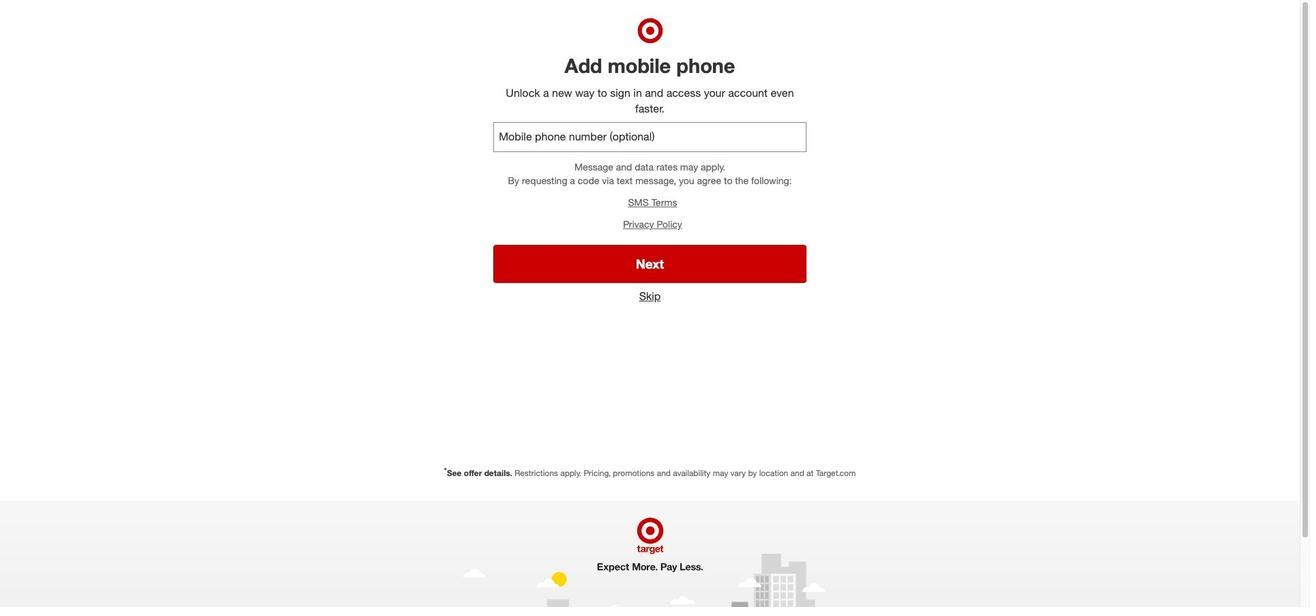 Task type: vqa. For each thing, say whether or not it's contained in the screenshot.
$8.99
no



Task type: describe. For each thing, give the bounding box(es) containing it.
us members only. image
[[502, 128, 521, 147]]



Task type: locate. For each thing, give the bounding box(es) containing it.
target: expect more. pay less. image
[[458, 501, 842, 607]]

None telephone field
[[494, 122, 806, 152]]



